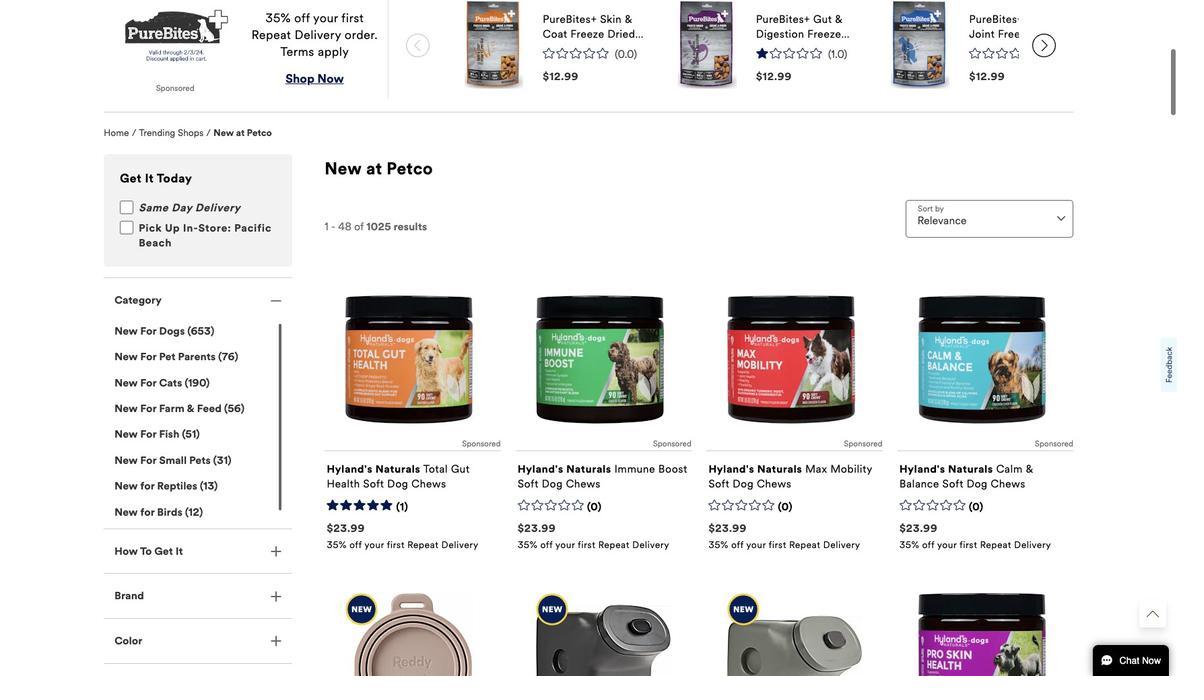 Task type: describe. For each thing, give the bounding box(es) containing it.
off for total gut health soft dog chews
[[350, 539, 362, 551]]

delivery for immune boost soft dog chews
[[633, 539, 670, 551]]

653
[[191, 325, 211, 337]]

up
[[165, 222, 180, 235]]

48
[[338, 220, 352, 233]]

new for new for farm & feed
[[115, 402, 138, 415]]

your for total gut health soft dog chews
[[365, 539, 384, 551]]

naturals for max
[[758, 463, 803, 476]]

naturals for total
[[376, 463, 421, 476]]

hyland's naturals for total gut health soft dog chews
[[327, 463, 421, 476]]

pet
[[159, 350, 175, 363]]

home
[[104, 128, 129, 139]]

calm
[[997, 463, 1023, 476]]

plus icon 2 image for 3rd plus icon 2 dropdown button from the bottom of the page
[[271, 546, 282, 557]]

$23.99 35% off your first repeat delivery for max
[[709, 522, 861, 551]]

order.
[[345, 28, 378, 42]]

new for reptiles ( 13 )
[[115, 480, 218, 493]]

same day delivery
[[139, 202, 241, 214]]

for for dogs
[[140, 325, 157, 337]]

citrus catapult arrow image for 2nd citrus catapult arrow button from left
[[1033, 34, 1056, 57]]

new for birds ( 12 )
[[115, 506, 203, 518]]

terms
[[280, 44, 315, 59]]

plus icon 2 image for 3rd plus icon 2 dropdown button
[[271, 636, 282, 647]]

hyland's for immune boost soft dog chews
[[518, 463, 564, 476]]

cats
[[159, 376, 182, 389]]

parents
[[178, 350, 216, 363]]

in-
[[183, 222, 198, 235]]

$23.99 for calm & balance soft dog chews
[[900, 522, 938, 535]]

2 / from the left
[[206, 128, 211, 139]]

sponsored for immune boost soft dog chews
[[653, 439, 692, 449]]

trending shops link
[[139, 128, 204, 139]]

repeat for total gut health soft dog chews
[[408, 539, 439, 551]]

now
[[317, 71, 344, 86]]

pacific beach
[[139, 222, 272, 249]]

new for pet parents ( 76 )
[[115, 350, 238, 363]]

balance
[[900, 478, 940, 490]]

new for new for reptiles
[[115, 480, 138, 493]]

0 vertical spatial petco
[[247, 128, 272, 139]]

total gut health soft dog chews
[[327, 463, 470, 490]]

day
[[172, 202, 192, 214]]

dog inside immune boost soft dog chews
[[542, 478, 563, 490]]

delivery for calm & balance soft dog chews
[[1015, 539, 1052, 551]]

your for max mobility soft dog chews
[[747, 539, 766, 551]]

mobility
[[831, 463, 873, 476]]

total
[[423, 463, 448, 476]]

chews inside calm & balance soft dog chews
[[991, 478, 1026, 490]]

trending
[[139, 128, 175, 139]]

1 / from the left
[[132, 128, 136, 139]]

1 - 48 of 1025 results
[[325, 220, 427, 233]]

35% inside "35% off your first repeat delivery order. terms apply"
[[266, 11, 291, 26]]

repeat for calm & balance soft dog chews
[[980, 539, 1012, 551]]

first inside "35% off your first repeat delivery order. terms apply"
[[342, 11, 364, 26]]

repeat inside "35% off your first repeat delivery order. terms apply"
[[252, 28, 291, 42]]

get
[[120, 171, 142, 186]]

shop
[[286, 71, 315, 86]]

new for small pets ( 31 )
[[115, 454, 232, 467]]

purebites logo. sponsored. image
[[109, 9, 241, 63]]

pick up in-store:
[[139, 222, 234, 235]]

farm
[[159, 402, 184, 415]]

immune
[[615, 463, 656, 476]]

sponsored for total gut health soft dog chews
[[462, 439, 501, 449]]

hyland's for max mobility soft dog chews
[[709, 463, 755, 476]]

reptiles
[[157, 480, 197, 493]]

1 horizontal spatial petco
[[387, 159, 433, 179]]

1 horizontal spatial new at petco
[[325, 159, 433, 179]]

new for fish ( 51 )
[[115, 428, 200, 441]]

first for calm & balance soft dog chews
[[960, 539, 978, 551]]

new for new for pet parents
[[115, 350, 138, 363]]

56
[[228, 402, 241, 415]]

35% off your first repeat delivery order. terms apply
[[252, 11, 378, 59]]

chews inside "max mobility soft dog chews"
[[757, 478, 792, 490]]

shop now
[[286, 71, 344, 86]]

new up 48 in the left top of the page
[[325, 159, 362, 179]]

1 citrus catapult arrow button from the left
[[400, 2, 437, 89]]

gut
[[451, 463, 470, 476]]

home link
[[104, 128, 129, 139]]

new for new for fish
[[115, 428, 138, 441]]

new for farm & feed ( 56 )
[[115, 402, 245, 415]]

home / trending shops /
[[104, 128, 211, 139]]

$23.99 for total gut health soft dog chews
[[327, 522, 365, 535]]

51
[[185, 428, 196, 441]]

12
[[188, 506, 199, 518]]

off for max mobility soft dog chews
[[732, 539, 744, 551]]

max mobility soft dog chews
[[709, 463, 873, 490]]

delivery inside "35% off your first repeat delivery order. terms apply"
[[295, 28, 341, 42]]

new at petco link
[[214, 128, 272, 139]]

190
[[188, 376, 206, 389]]

(0) for max
[[778, 501, 793, 513]]

soft inside "max mobility soft dog chews"
[[709, 478, 730, 490]]

( 0.0 )
[[615, 48, 637, 61]]

new for new for birds
[[115, 506, 138, 518]]

pick
[[139, 222, 162, 235]]

1 plus icon 2 button from the top
[[104, 529, 292, 574]]

off for calm & balance soft dog chews
[[923, 539, 935, 551]]

chews inside immune boost soft dog chews
[[566, 478, 601, 490]]

health
[[327, 478, 360, 490]]

of
[[354, 220, 364, 233]]

0.0
[[618, 48, 634, 61]]

1025
[[367, 220, 391, 233]]

(0) for calm
[[969, 501, 984, 513]]

new for new for cats
[[115, 376, 138, 389]]

1 vertical spatial at
[[366, 159, 382, 179]]

(1)
[[396, 501, 409, 513]]

new for new for small pets
[[115, 454, 138, 467]]

sponsored for max mobility soft dog chews
[[844, 439, 883, 449]]



Task type: locate. For each thing, give the bounding box(es) containing it.
1 vertical spatial &
[[1026, 463, 1034, 476]]

(0) for immune
[[587, 501, 602, 513]]

hyland's naturals for calm & balance soft dog chews
[[900, 463, 993, 476]]

for left small
[[140, 454, 157, 467]]

& inside calm & balance soft dog chews
[[1026, 463, 1034, 476]]

1 0 reviews element from the left
[[587, 501, 602, 515]]

1 (0) from the left
[[587, 501, 602, 513]]

2 hyland's naturals from the left
[[518, 463, 612, 476]]

new for new for dogs
[[115, 325, 138, 337]]

1 vertical spatial new at petco
[[325, 159, 433, 179]]

2 (0) from the left
[[778, 501, 793, 513]]

store:
[[198, 222, 231, 235]]

1 chews from the left
[[412, 478, 446, 490]]

2 for from the top
[[140, 350, 157, 363]]

1
[[325, 220, 328, 233]]

2 $23.99 from the left
[[518, 522, 556, 535]]

sponsored
[[156, 83, 195, 93], [462, 439, 501, 449], [653, 439, 692, 449], [844, 439, 883, 449], [1035, 439, 1074, 449]]

$12.99
[[543, 70, 579, 83], [756, 70, 792, 83], [970, 70, 1005, 83]]

2 hyland's from the left
[[518, 463, 564, 476]]

2 soft from the left
[[518, 478, 539, 490]]

0 reviews element down "max mobility soft dog chews" at the right bottom
[[778, 501, 793, 515]]

1 soft from the left
[[363, 478, 384, 490]]

delivery
[[295, 28, 341, 42], [195, 202, 241, 214], [442, 539, 479, 551], [633, 539, 670, 551], [824, 539, 861, 551], [1015, 539, 1052, 551]]

delivery for max mobility soft dog chews
[[824, 539, 861, 551]]

for for cats
[[140, 376, 157, 389]]

naturals left total
[[376, 463, 421, 476]]

calm & balance soft dog chews
[[900, 463, 1034, 490]]

1 vertical spatial plus icon 2 image
[[271, 591, 282, 602]]

for left birds
[[140, 506, 155, 518]]

scroll to top image
[[1147, 608, 1159, 620]]

naturals left "max"
[[758, 463, 803, 476]]

your inside "35% off your first repeat delivery order. terms apply"
[[313, 11, 338, 26]]

new at petco up 1025
[[325, 159, 433, 179]]

1 hyland's naturals from the left
[[327, 463, 421, 476]]

3 hyland's from the left
[[709, 463, 755, 476]]

for for small
[[140, 454, 157, 467]]

2 vertical spatial plus icon 2 button
[[104, 619, 292, 663]]

2 horizontal spatial 0 reviews element
[[969, 501, 984, 515]]

1 for from the top
[[140, 325, 157, 337]]

1 plus icon 2 image from the top
[[271, 546, 282, 557]]

2 plus icon 2 image from the top
[[271, 591, 282, 602]]

4 hyland's naturals from the left
[[900, 463, 993, 476]]

0 reviews element
[[587, 501, 602, 515], [778, 501, 793, 515], [969, 501, 984, 515]]

same
[[139, 202, 169, 214]]

citrus catapult arrow image for 2nd citrus catapult arrow button from right
[[406, 34, 430, 57]]

soft
[[363, 478, 384, 490], [518, 478, 539, 490], [709, 478, 730, 490], [943, 478, 964, 490]]

2 for from the top
[[140, 506, 155, 518]]

new up new for fish ( 51 )
[[115, 402, 138, 415]]

0 vertical spatial at
[[236, 128, 245, 139]]

naturals for immune
[[567, 463, 612, 476]]

(
[[615, 48, 618, 61], [828, 48, 831, 61], [187, 325, 191, 337], [218, 350, 222, 363], [185, 376, 188, 389], [224, 402, 228, 415], [182, 428, 185, 441], [213, 454, 217, 467], [200, 480, 203, 493], [185, 506, 188, 518]]

$23.99 35% off your first repeat delivery for immune
[[518, 522, 670, 551]]

dog inside calm & balance soft dog chews
[[967, 478, 988, 490]]

for left dogs
[[140, 325, 157, 337]]

0 reviews element down immune boost soft dog chews
[[587, 501, 602, 515]]

4 chews from the left
[[991, 478, 1026, 490]]

new right shops
[[214, 128, 234, 139]]

first for immune boost soft dog chews
[[578, 539, 596, 551]]

first
[[342, 11, 364, 26], [387, 539, 405, 551], [578, 539, 596, 551], [769, 539, 787, 551], [960, 539, 978, 551]]

3 (0) from the left
[[969, 501, 984, 513]]

3 $23.99 35% off your first repeat delivery from the left
[[709, 522, 861, 551]]

0 reviews element for calm
[[969, 501, 984, 515]]

styled arrow button link
[[1140, 601, 1167, 628]]

4 soft from the left
[[943, 478, 964, 490]]

first for total gut health soft dog chews
[[387, 539, 405, 551]]

$23.99 35% off your first repeat delivery down 1 review element
[[327, 522, 479, 551]]

pacific
[[234, 222, 272, 235]]

1 for from the top
[[140, 480, 155, 493]]

1 horizontal spatial at
[[366, 159, 382, 179]]

for for reptiles
[[140, 480, 155, 493]]

0 horizontal spatial petco
[[247, 128, 272, 139]]

hyland's naturals for max mobility soft dog chews
[[709, 463, 803, 476]]

repeat for immune boost soft dog chews
[[598, 539, 630, 551]]

& right calm
[[1026, 463, 1034, 476]]

1 $12.99 from the left
[[543, 70, 579, 83]]

2 chews from the left
[[566, 478, 601, 490]]

hyland's naturals
[[327, 463, 421, 476], [518, 463, 612, 476], [709, 463, 803, 476], [900, 463, 993, 476]]

1 dog from the left
[[387, 478, 409, 490]]

0 horizontal spatial citrus catapult arrow button
[[400, 2, 437, 89]]

0 horizontal spatial /
[[132, 128, 136, 139]]

for left pet
[[140, 350, 157, 363]]

category
[[115, 294, 162, 307]]

off inside "35% off your first repeat delivery order. terms apply"
[[294, 11, 310, 26]]

$23.99 35% off your first repeat delivery for total
[[327, 522, 479, 551]]

fish
[[159, 428, 179, 441]]

35% for immune boost soft dog chews
[[518, 539, 538, 551]]

4 $23.99 from the left
[[900, 522, 938, 535]]

new left cats
[[115, 376, 138, 389]]

beach
[[139, 237, 172, 249]]

new left birds
[[115, 506, 138, 518]]

new left the 'fish' on the bottom of the page
[[115, 428, 138, 441]]

3 chews from the left
[[757, 478, 792, 490]]

dog
[[387, 478, 409, 490], [542, 478, 563, 490], [733, 478, 754, 490], [967, 478, 988, 490]]

(0) down immune boost soft dog chews
[[587, 501, 602, 513]]

new left pet
[[115, 350, 138, 363]]

category button
[[104, 278, 292, 323]]

35% for max mobility soft dog chews
[[709, 539, 729, 551]]

citrus catapult arrow image
[[406, 34, 430, 57], [1033, 34, 1056, 57]]

new at petco
[[214, 128, 272, 139], [325, 159, 433, 179]]

naturals left calm
[[949, 463, 993, 476]]

$23.99 35% off your first repeat delivery
[[327, 522, 479, 551], [518, 522, 670, 551], [709, 522, 861, 551], [900, 522, 1052, 551]]

76
[[222, 350, 235, 363]]

2 horizontal spatial (0)
[[969, 501, 984, 513]]

new for cats ( 190 )
[[115, 376, 210, 389]]

hyland's for calm & balance soft dog chews
[[900, 463, 946, 476]]

4 naturals from the left
[[949, 463, 993, 476]]

naturals left immune
[[567, 463, 612, 476]]

3 for from the top
[[140, 376, 157, 389]]

max
[[806, 463, 828, 476]]

off
[[294, 11, 310, 26], [350, 539, 362, 551], [541, 539, 553, 551], [732, 539, 744, 551], [923, 539, 935, 551]]

for for birds
[[140, 506, 155, 518]]

birds
[[157, 506, 183, 518]]

2 $23.99 35% off your first repeat delivery from the left
[[518, 522, 670, 551]]

shop now link
[[286, 60, 344, 86]]

1 horizontal spatial $12.99
[[756, 70, 792, 83]]

repeat for max mobility soft dog chews
[[789, 539, 821, 551]]

at
[[236, 128, 245, 139], [366, 159, 382, 179]]

first for max mobility soft dog chews
[[769, 539, 787, 551]]

citrus catapult arrow button
[[400, 2, 437, 89], [1026, 2, 1063, 89]]

$12.99 for ( 1.0 )
[[756, 70, 792, 83]]

1 vertical spatial plus icon 2 button
[[104, 574, 292, 618]]

(0) down calm & balance soft dog chews on the bottom of page
[[969, 501, 984, 513]]

$23.99 35% off your first repeat delivery down calm & balance soft dog chews on the bottom of page
[[900, 522, 1052, 551]]

hyland's naturals for immune boost soft dog chews
[[518, 463, 612, 476]]

your for immune boost soft dog chews
[[556, 539, 575, 551]]

1 vertical spatial petco
[[387, 159, 433, 179]]

for left cats
[[140, 376, 157, 389]]

$12.99 for ( 0.0 )
[[543, 70, 579, 83]]

hyland's for total gut health soft dog chews
[[327, 463, 373, 476]]

2 $12.99 from the left
[[756, 70, 792, 83]]

$23.99 for immune boost soft dog chews
[[518, 522, 556, 535]]

$23.99
[[327, 522, 365, 535], [518, 522, 556, 535], [709, 522, 747, 535], [900, 522, 938, 535]]

(0) down "max mobility soft dog chews" at the right bottom
[[778, 501, 793, 513]]

plus icon 2 button
[[104, 529, 292, 574], [104, 574, 292, 618], [104, 619, 292, 663]]

2 dog from the left
[[542, 478, 563, 490]]

/ right home
[[132, 128, 136, 139]]

2 plus icon 2 button from the top
[[104, 574, 292, 618]]

dog inside total gut health soft dog chews
[[387, 478, 409, 490]]

soft inside total gut health soft dog chews
[[363, 478, 384, 490]]

31
[[217, 454, 228, 467]]

/ right shops
[[206, 128, 211, 139]]

for for pet
[[140, 350, 157, 363]]

0 horizontal spatial 0 reviews element
[[587, 501, 602, 515]]

it
[[145, 171, 154, 186]]

new at petco right shops
[[214, 128, 272, 139]]

( 1.0 )
[[828, 48, 848, 61]]

results
[[394, 220, 427, 233]]

1 naturals from the left
[[376, 463, 421, 476]]

0 horizontal spatial at
[[236, 128, 245, 139]]

for left farm
[[140, 402, 157, 415]]

3 soft from the left
[[709, 478, 730, 490]]

off for immune boost soft dog chews
[[541, 539, 553, 551]]

for for farm
[[140, 402, 157, 415]]

13
[[203, 480, 214, 493]]

0 horizontal spatial (0)
[[587, 501, 602, 513]]

)
[[634, 48, 637, 61], [844, 48, 848, 61], [211, 325, 214, 337], [235, 350, 238, 363], [206, 376, 210, 389], [241, 402, 245, 415], [196, 428, 200, 441], [228, 454, 232, 467], [214, 480, 218, 493], [199, 506, 203, 518]]

2 0 reviews element from the left
[[778, 501, 793, 515]]

1 horizontal spatial citrus catapult arrow image
[[1033, 34, 1056, 57]]

petco
[[247, 128, 272, 139], [387, 159, 433, 179]]

delivery for total gut health soft dog chews
[[442, 539, 479, 551]]

soft inside immune boost soft dog chews
[[518, 478, 539, 490]]

0 vertical spatial plus icon 2 button
[[104, 529, 292, 574]]

0 horizontal spatial $12.99
[[543, 70, 579, 83]]

0 vertical spatial &
[[187, 402, 194, 415]]

4 dog from the left
[[967, 478, 988, 490]]

0 vertical spatial plus icon 2 image
[[271, 546, 282, 557]]

immune boost soft dog chews
[[518, 463, 688, 490]]

at right shops
[[236, 128, 245, 139]]

new down category
[[115, 325, 138, 337]]

0 horizontal spatial &
[[187, 402, 194, 415]]

hyland's
[[327, 463, 373, 476], [518, 463, 564, 476], [709, 463, 755, 476], [900, 463, 946, 476]]

1 vertical spatial for
[[140, 506, 155, 518]]

2 citrus catapult arrow image from the left
[[1033, 34, 1056, 57]]

3 plus icon 2 button from the top
[[104, 619, 292, 663]]

2 citrus catapult arrow button from the left
[[1026, 2, 1063, 89]]

new up new for birds ( 12 )
[[115, 480, 138, 493]]

dogs
[[159, 325, 185, 337]]

4 hyland's from the left
[[900, 463, 946, 476]]

1 horizontal spatial /
[[206, 128, 211, 139]]

35% for calm & balance soft dog chews
[[900, 539, 920, 551]]

$23.99 35% off your first repeat delivery down "max mobility soft dog chews" at the right bottom
[[709, 522, 861, 551]]

plus icon 2 image
[[271, 546, 282, 557], [271, 591, 282, 602], [271, 636, 282, 647]]

0 reviews element for max
[[778, 501, 793, 515]]

1 $23.99 35% off your first repeat delivery from the left
[[327, 522, 479, 551]]

3 $12.99 from the left
[[970, 70, 1005, 83]]

(0)
[[587, 501, 602, 513], [778, 501, 793, 513], [969, 501, 984, 513]]

2 horizontal spatial $12.99
[[970, 70, 1005, 83]]

new for dogs ( 653 )
[[115, 325, 214, 337]]

5 for from the top
[[140, 428, 157, 441]]

down arrow icon 1 image
[[1058, 216, 1066, 221]]

/
[[132, 128, 136, 139], [206, 128, 211, 139]]

naturals for calm
[[949, 463, 993, 476]]

boost
[[659, 463, 688, 476]]

0 reviews element for immune
[[587, 501, 602, 515]]

3 naturals from the left
[[758, 463, 803, 476]]

1 review element
[[396, 501, 409, 515]]

for
[[140, 480, 155, 493], [140, 506, 155, 518]]

1.0
[[831, 48, 844, 61]]

0 horizontal spatial new at petco
[[214, 128, 272, 139]]

$23.99 35% off your first repeat delivery down immune boost soft dog chews
[[518, 522, 670, 551]]

naturals
[[376, 463, 421, 476], [567, 463, 612, 476], [758, 463, 803, 476], [949, 463, 993, 476]]

-
[[331, 220, 336, 233]]

small
[[159, 454, 187, 467]]

shops
[[178, 128, 204, 139]]

your for calm & balance soft dog chews
[[937, 539, 957, 551]]

2 naturals from the left
[[567, 463, 612, 476]]

your
[[313, 11, 338, 26], [365, 539, 384, 551], [556, 539, 575, 551], [747, 539, 766, 551], [937, 539, 957, 551]]

3 $23.99 from the left
[[709, 522, 747, 535]]

6 for from the top
[[140, 454, 157, 467]]

0 horizontal spatial citrus catapult arrow image
[[406, 34, 430, 57]]

1 horizontal spatial (0)
[[778, 501, 793, 513]]

4 for from the top
[[140, 402, 157, 415]]

1 $23.99 from the left
[[327, 522, 365, 535]]

3 dog from the left
[[733, 478, 754, 490]]

2 vertical spatial plus icon 2 image
[[271, 636, 282, 647]]

35%
[[266, 11, 291, 26], [327, 539, 347, 551], [518, 539, 538, 551], [709, 539, 729, 551], [900, 539, 920, 551]]

& left feed
[[187, 402, 194, 415]]

1 horizontal spatial 0 reviews element
[[778, 501, 793, 515]]

for up new for birds ( 12 )
[[140, 480, 155, 493]]

soft inside calm & balance soft dog chews
[[943, 478, 964, 490]]

1 hyland's from the left
[[327, 463, 373, 476]]

0 vertical spatial for
[[140, 480, 155, 493]]

feed
[[197, 402, 222, 415]]

for for fish
[[140, 428, 157, 441]]

3 hyland's naturals from the left
[[709, 463, 803, 476]]

today
[[157, 171, 192, 186]]

repeat
[[252, 28, 291, 42], [408, 539, 439, 551], [598, 539, 630, 551], [789, 539, 821, 551], [980, 539, 1012, 551]]

dog inside "max mobility soft dog chews"
[[733, 478, 754, 490]]

chews inside total gut health soft dog chews
[[412, 478, 446, 490]]

3 plus icon 2 image from the top
[[271, 636, 282, 647]]

at up 1 - 48 of 1025 results on the left top of the page
[[366, 159, 382, 179]]

0 reviews element down calm & balance soft dog chews on the bottom of page
[[969, 501, 984, 515]]

pets
[[189, 454, 211, 467]]

get it today
[[120, 171, 192, 186]]

0 vertical spatial new at petco
[[214, 128, 272, 139]]

apply
[[318, 44, 349, 59]]

1 horizontal spatial &
[[1026, 463, 1034, 476]]

4 $23.99 35% off your first repeat delivery from the left
[[900, 522, 1052, 551]]

3 0 reviews element from the left
[[969, 501, 984, 515]]

plus icon 2 image for second plus icon 2 dropdown button
[[271, 591, 282, 602]]

$23.99 35% off your first repeat delivery for calm
[[900, 522, 1052, 551]]

35% for total gut health soft dog chews
[[327, 539, 347, 551]]

for left the 'fish' on the bottom of the page
[[140, 428, 157, 441]]

1 horizontal spatial citrus catapult arrow button
[[1026, 2, 1063, 89]]

new down new for fish ( 51 )
[[115, 454, 138, 467]]

$23.99 for max mobility soft dog chews
[[709, 522, 747, 535]]

chews
[[412, 478, 446, 490], [566, 478, 601, 490], [757, 478, 792, 490], [991, 478, 1026, 490]]

sponsored for calm & balance soft dog chews
[[1035, 439, 1074, 449]]

1 citrus catapult arrow image from the left
[[406, 34, 430, 57]]



Task type: vqa. For each thing, say whether or not it's contained in the screenshot.


